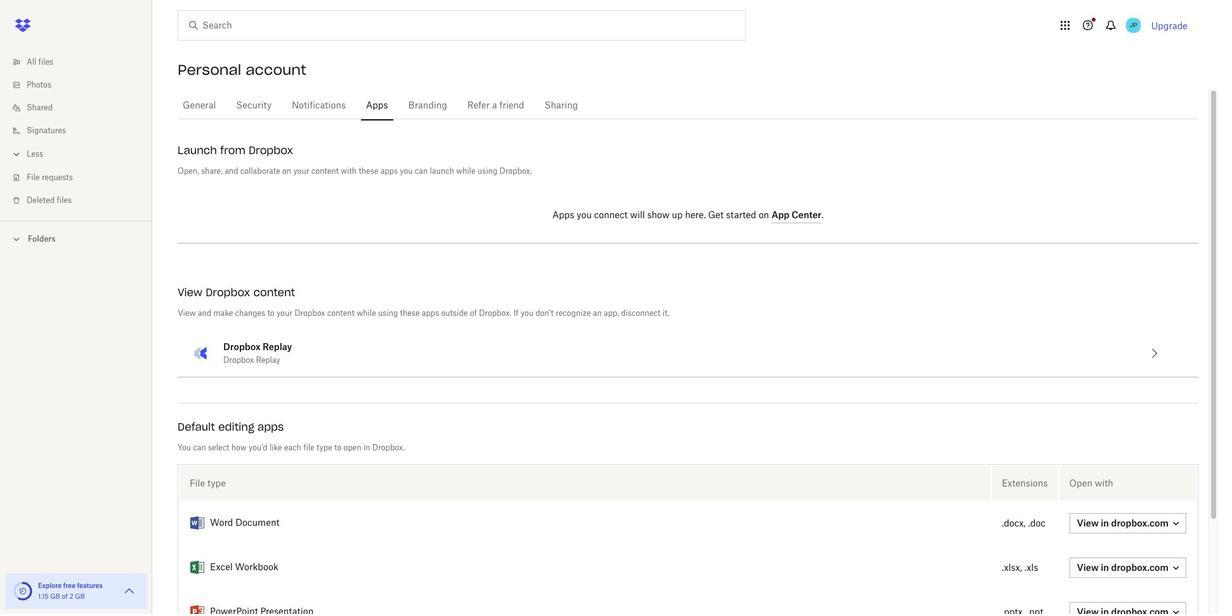 Task type: vqa. For each thing, say whether or not it's contained in the screenshot.
the created button at the top
no



Task type: locate. For each thing, give the bounding box(es) containing it.
view in dropbox.com inside dropdown button
[[1077, 562, 1169, 573]]

you left connect
[[577, 211, 592, 220]]

2 dropbox.com from the top
[[1112, 562, 1169, 573]]

your for dropbox
[[293, 168, 309, 175]]

quota usage element
[[13, 581, 33, 602]]

1 vertical spatial file
[[190, 478, 205, 489]]

how
[[231, 444, 247, 452]]

1 vertical spatial dropbox.
[[479, 310, 512, 317]]

0 vertical spatial content
[[311, 168, 339, 175]]

1 horizontal spatial can
[[415, 168, 428, 175]]

collaborate
[[240, 168, 280, 175]]

features
[[77, 582, 103, 590]]

0 horizontal spatial apps
[[366, 102, 388, 110]]

tab list containing general
[[178, 89, 1199, 121]]

1 vertical spatial dropbox.com
[[1112, 562, 1169, 573]]

apps left connect
[[553, 211, 574, 220]]

view
[[178, 286, 203, 299], [178, 310, 196, 317], [1077, 518, 1099, 529], [1077, 562, 1099, 573]]

list
[[0, 43, 152, 221]]

0 horizontal spatial with
[[341, 168, 357, 175]]

0 vertical spatial dropbox.com
[[1112, 518, 1169, 529]]

1 horizontal spatial you
[[521, 310, 534, 317]]

1 vertical spatial files
[[57, 197, 72, 204]]

1 vertical spatial you
[[577, 211, 592, 220]]

dropbox.
[[500, 168, 532, 175], [479, 310, 512, 317], [372, 444, 405, 452]]

your for content
[[277, 310, 292, 317]]

apps you connect will show up here. get started on app center .
[[553, 209, 824, 220]]

apps tab
[[361, 91, 393, 121]]

signatures
[[27, 127, 66, 135]]

1 horizontal spatial while
[[456, 168, 476, 175]]

to right the 'changes'
[[267, 310, 275, 317]]

0 vertical spatial and
[[225, 168, 238, 175]]

0 vertical spatial with
[[341, 168, 357, 175]]

open with
[[1070, 478, 1114, 489]]

your right the 'changes'
[[277, 310, 292, 317]]

0 vertical spatial view in dropbox.com
[[1077, 518, 1169, 529]]

0 vertical spatial to
[[267, 310, 275, 317]]

0 vertical spatial dropbox.
[[500, 168, 532, 175]]

word
[[210, 519, 233, 528]]

here.
[[685, 211, 706, 220]]

1 view in dropbox.com from the top
[[1077, 518, 1169, 529]]

1 vertical spatial on
[[759, 211, 769, 220]]

apps left outside
[[422, 310, 439, 317]]

template stateless image
[[190, 516, 205, 531], [190, 605, 205, 614]]

apps left branding
[[366, 102, 388, 110]]

1 vertical spatial of
[[62, 594, 68, 600]]

branding tab
[[403, 91, 452, 121]]

1 horizontal spatial gb
[[75, 594, 85, 600]]

dropbox replay dropbox replay
[[223, 341, 292, 364]]

0 vertical spatial these
[[359, 168, 378, 175]]

on inside apps you connect will show up here. get started on app center .
[[759, 211, 769, 220]]

template stateless image
[[190, 560, 205, 576]]

file requests link
[[10, 166, 152, 189]]

in right open
[[364, 444, 370, 452]]

can left launch
[[415, 168, 428, 175]]

0 horizontal spatial type
[[207, 478, 226, 489]]

apps inside apps you connect will show up here. get started on app center .
[[553, 211, 574, 220]]

you left launch
[[400, 168, 413, 175]]

dropbox.com up view in dropbox.com dropdown button
[[1112, 518, 1169, 529]]

dropbox.com inside dropdown button
[[1112, 562, 1169, 573]]

0 vertical spatial files
[[38, 58, 53, 66]]

1 horizontal spatial files
[[57, 197, 72, 204]]

of
[[470, 310, 477, 317], [62, 594, 68, 600]]

0 horizontal spatial of
[[62, 594, 68, 600]]

your right collaborate at the top left of page
[[293, 168, 309, 175]]

and right share,
[[225, 168, 238, 175]]

sharing tab
[[540, 91, 583, 121]]

files for deleted files
[[57, 197, 72, 204]]

upgrade
[[1152, 20, 1188, 31]]

type right file
[[317, 444, 332, 452]]

these
[[359, 168, 378, 175], [400, 310, 420, 317]]

view dropbox content
[[178, 286, 295, 299]]

1 vertical spatial your
[[277, 310, 292, 317]]

1 horizontal spatial file
[[190, 478, 205, 489]]

of right outside
[[470, 310, 477, 317]]

your
[[293, 168, 309, 175], [277, 310, 292, 317]]

.xlsx, .xls
[[1002, 564, 1039, 573]]

each
[[284, 444, 301, 452]]

files right the deleted
[[57, 197, 72, 204]]

view in dropbox.com up view in dropbox.com dropdown button
[[1077, 518, 1169, 529]]

file
[[27, 174, 40, 181], [190, 478, 205, 489]]

can
[[415, 168, 428, 175], [193, 444, 206, 452]]

1 horizontal spatial to
[[334, 444, 342, 452]]

file inside list
[[27, 174, 40, 181]]

1 vertical spatial apps
[[553, 211, 574, 220]]

document
[[236, 519, 280, 528]]

files right all on the top left
[[38, 58, 53, 66]]

and
[[225, 168, 238, 175], [198, 310, 211, 317]]

1 dropbox.com from the top
[[1112, 518, 1169, 529]]

0 horizontal spatial using
[[378, 310, 398, 317]]

0 vertical spatial apps
[[381, 168, 398, 175]]

explore free features 1.15 gb of 2 gb
[[38, 582, 103, 600]]

view in dropbox.com
[[1077, 518, 1169, 529], [1077, 562, 1169, 573]]

1 vertical spatial content
[[254, 286, 295, 299]]

excel
[[210, 564, 233, 572]]

2 vertical spatial dropbox.
[[372, 444, 405, 452]]

2 template stateless image from the top
[[190, 605, 205, 614]]

0 vertical spatial while
[[456, 168, 476, 175]]

1.15
[[38, 594, 49, 600]]

1 horizontal spatial apps
[[381, 168, 398, 175]]

0 vertical spatial of
[[470, 310, 477, 317]]

gb right 2 at the bottom left of page
[[75, 594, 85, 600]]

type
[[317, 444, 332, 452], [207, 478, 226, 489]]

0 horizontal spatial your
[[277, 310, 292, 317]]

0 vertical spatial template stateless image
[[190, 516, 205, 531]]

shared link
[[10, 96, 152, 119]]

apps left launch
[[381, 168, 398, 175]]

file
[[303, 444, 315, 452]]

1 horizontal spatial these
[[400, 310, 420, 317]]

0 horizontal spatial file
[[27, 174, 40, 181]]

1 vertical spatial using
[[378, 310, 398, 317]]

it.
[[663, 310, 670, 317]]

0 horizontal spatial and
[[198, 310, 211, 317]]

gb right 1.15
[[50, 594, 60, 600]]

on right collaborate at the top left of page
[[282, 168, 291, 175]]

0 vertical spatial type
[[317, 444, 332, 452]]

dropbox
[[249, 144, 293, 157], [206, 286, 250, 299], [295, 310, 325, 317], [223, 341, 261, 352], [223, 357, 254, 364]]

editing
[[218, 421, 254, 433]]

apps inside tab
[[366, 102, 388, 110]]

folders button
[[0, 229, 152, 248]]

launch
[[178, 144, 217, 157]]

0 vertical spatial apps
[[366, 102, 388, 110]]

gb
[[50, 594, 60, 600], [75, 594, 85, 600]]

0 horizontal spatial files
[[38, 58, 53, 66]]

apps up like
[[257, 421, 284, 433]]

in down view in dropbox.com popup button
[[1101, 562, 1109, 573]]

in inside view in dropbox.com popup button
[[1101, 518, 1109, 529]]

of left 2 at the bottom left of page
[[62, 594, 68, 600]]

you'd
[[249, 444, 268, 452]]

2 vertical spatial you
[[521, 310, 534, 317]]

1 vertical spatial in
[[1101, 518, 1109, 529]]

2 horizontal spatial apps
[[422, 310, 439, 317]]

on left the app
[[759, 211, 769, 220]]

file down you
[[190, 478, 205, 489]]

extensions
[[1002, 478, 1048, 489]]

1 vertical spatial and
[[198, 310, 211, 317]]

file for file type
[[190, 478, 205, 489]]

view in dropbox.com inside popup button
[[1077, 518, 1169, 529]]

0 vertical spatial your
[[293, 168, 309, 175]]

using
[[478, 168, 498, 175], [378, 310, 398, 317]]

you
[[400, 168, 413, 175], [577, 211, 592, 220], [521, 310, 534, 317]]

with
[[341, 168, 357, 175], [1095, 478, 1114, 489]]

tab list
[[178, 89, 1199, 121]]

.
[[822, 211, 824, 220]]

can right you
[[193, 444, 206, 452]]

open, share, and collaborate on your content with these apps you can launch while using dropbox.
[[178, 168, 532, 175]]

connect
[[594, 211, 628, 220]]

you can select how you'd like each file type to open in dropbox.
[[178, 444, 405, 452]]

1 gb from the left
[[50, 594, 60, 600]]

in inside view in dropbox.com dropdown button
[[1101, 562, 1109, 573]]

1 horizontal spatial type
[[317, 444, 332, 452]]

1 horizontal spatial on
[[759, 211, 769, 220]]

0 horizontal spatial on
[[282, 168, 291, 175]]

0 horizontal spatial while
[[357, 310, 376, 317]]

1 vertical spatial view in dropbox.com
[[1077, 562, 1169, 573]]

apps
[[366, 102, 388, 110], [553, 211, 574, 220]]

on
[[282, 168, 291, 175], [759, 211, 769, 220]]

0 horizontal spatial you
[[400, 168, 413, 175]]

and left make on the left
[[198, 310, 211, 317]]

view in dropbox.com button
[[1070, 513, 1187, 534]]

content
[[311, 168, 339, 175], [254, 286, 295, 299], [327, 310, 355, 317]]

0 horizontal spatial these
[[359, 168, 378, 175]]

file requests
[[27, 174, 73, 181]]

type down select
[[207, 478, 226, 489]]

of inside the explore free features 1.15 gb of 2 gb
[[62, 594, 68, 600]]

refer a friend tab
[[462, 91, 529, 121]]

apps for apps
[[366, 102, 388, 110]]

replay
[[263, 341, 292, 352], [256, 357, 280, 364]]

template stateless image down template stateless icon at bottom left
[[190, 605, 205, 614]]

template stateless image left "word"
[[190, 516, 205, 531]]

dropbox.com down view in dropbox.com popup button
[[1112, 562, 1169, 573]]

0 horizontal spatial apps
[[257, 421, 284, 433]]

2 horizontal spatial you
[[577, 211, 592, 220]]

notifications
[[292, 102, 346, 110]]

excel workbook
[[210, 564, 278, 572]]

2 vertical spatial in
[[1101, 562, 1109, 573]]

1 vertical spatial can
[[193, 444, 206, 452]]

in down open with
[[1101, 518, 1109, 529]]

1 horizontal spatial your
[[293, 168, 309, 175]]

files
[[38, 58, 53, 66], [57, 197, 72, 204]]

1 horizontal spatial using
[[478, 168, 498, 175]]

in
[[364, 444, 370, 452], [1101, 518, 1109, 529], [1101, 562, 1109, 573]]

explore
[[38, 582, 62, 590]]

deleted files link
[[10, 189, 152, 212]]

1 template stateless image from the top
[[190, 516, 205, 531]]

general tab
[[178, 91, 221, 121]]

to left open
[[334, 444, 342, 452]]

1 horizontal spatial apps
[[553, 211, 574, 220]]

a
[[492, 102, 497, 110]]

less image
[[10, 148, 23, 161]]

view in dropbox.com down view in dropbox.com popup button
[[1077, 562, 1169, 573]]

1 vertical spatial template stateless image
[[190, 605, 205, 614]]

1 horizontal spatial with
[[1095, 478, 1114, 489]]

you right if
[[521, 310, 534, 317]]

dropbox.com inside popup button
[[1112, 518, 1169, 529]]

2 view in dropbox.com from the top
[[1077, 562, 1169, 573]]

0 horizontal spatial gb
[[50, 594, 60, 600]]

all files
[[27, 58, 53, 66]]

1 horizontal spatial and
[[225, 168, 238, 175]]

view inside popup button
[[1077, 518, 1099, 529]]

0 vertical spatial file
[[27, 174, 40, 181]]

2 vertical spatial apps
[[257, 421, 284, 433]]

file down less
[[27, 174, 40, 181]]



Task type: describe. For each thing, give the bounding box(es) containing it.
in for .docx, .doc
[[1101, 518, 1109, 529]]

you inside apps you connect will show up here. get started on app center .
[[577, 211, 592, 220]]

0 vertical spatial in
[[364, 444, 370, 452]]

files for all files
[[38, 58, 53, 66]]

file for file requests
[[27, 174, 40, 181]]

1 vertical spatial with
[[1095, 478, 1114, 489]]

shared
[[27, 104, 53, 112]]

apps for apps you connect will show up here. get started on app center .
[[553, 211, 574, 220]]

outside
[[441, 310, 468, 317]]

view and make changes to your dropbox content while using these apps outside of dropbox. if you don't recognize an app, disconnect it.
[[178, 310, 670, 317]]

started
[[726, 211, 757, 220]]

deleted files
[[27, 197, 72, 204]]

select
[[208, 444, 229, 452]]

an
[[593, 310, 602, 317]]

all files link
[[10, 51, 152, 74]]

workbook
[[235, 564, 278, 572]]

up
[[672, 211, 683, 220]]

if
[[514, 310, 519, 317]]

security tab
[[231, 91, 277, 121]]

2
[[69, 594, 73, 600]]

word document
[[210, 519, 280, 528]]

general
[[183, 102, 216, 110]]

you
[[178, 444, 191, 452]]

free
[[63, 582, 76, 590]]

changes
[[235, 310, 265, 317]]

1 vertical spatial while
[[357, 310, 376, 317]]

jp button
[[1124, 15, 1144, 36]]

all
[[27, 58, 36, 66]]

dropbox.com for .xlsx, .xls
[[1112, 562, 1169, 573]]

security
[[236, 102, 272, 110]]

make
[[213, 310, 233, 317]]

disconnect
[[621, 310, 661, 317]]

app,
[[604, 310, 619, 317]]

1 vertical spatial to
[[334, 444, 342, 452]]

2 vertical spatial content
[[327, 310, 355, 317]]

0 vertical spatial on
[[282, 168, 291, 175]]

open
[[344, 444, 362, 452]]

personal
[[178, 61, 241, 79]]

1 vertical spatial type
[[207, 478, 226, 489]]

.doc
[[1028, 519, 1046, 528]]

show
[[648, 211, 670, 220]]

0 vertical spatial you
[[400, 168, 413, 175]]

will
[[630, 211, 645, 220]]

deleted
[[27, 197, 55, 204]]

personal account
[[178, 61, 306, 79]]

from
[[220, 144, 245, 157]]

get
[[708, 211, 724, 220]]

1 vertical spatial apps
[[422, 310, 439, 317]]

1 horizontal spatial of
[[470, 310, 477, 317]]

upgrade link
[[1152, 20, 1188, 31]]

open
[[1070, 478, 1093, 489]]

file type
[[190, 478, 226, 489]]

don't
[[536, 310, 554, 317]]

launch from dropbox
[[178, 144, 293, 157]]

app center link
[[772, 209, 822, 223]]

friend
[[500, 102, 524, 110]]

view in dropbox.com for .xlsx, .xls
[[1077, 562, 1169, 573]]

photos
[[27, 81, 51, 89]]

photos link
[[10, 74, 152, 96]]

0 vertical spatial can
[[415, 168, 428, 175]]

in for .xlsx, .xls
[[1101, 562, 1109, 573]]

1 vertical spatial replay
[[256, 357, 280, 364]]

view inside dropdown button
[[1077, 562, 1099, 573]]

launch
[[430, 168, 454, 175]]

default
[[178, 421, 215, 433]]

folders
[[28, 234, 56, 244]]

dropbox.com for .docx, .doc
[[1112, 518, 1169, 529]]

.docx, .doc
[[1002, 519, 1046, 528]]

center
[[792, 209, 822, 220]]

like
[[270, 444, 282, 452]]

sharing
[[545, 102, 578, 110]]

.docx,
[[1002, 519, 1026, 528]]

signatures link
[[10, 119, 152, 142]]

2 gb from the left
[[75, 594, 85, 600]]

dropbox image
[[10, 13, 36, 38]]

0 vertical spatial replay
[[263, 341, 292, 352]]

share,
[[201, 168, 223, 175]]

list containing all files
[[0, 43, 152, 221]]

0 vertical spatial using
[[478, 168, 498, 175]]

open,
[[178, 168, 199, 175]]

account
[[246, 61, 306, 79]]

Search text field
[[202, 18, 720, 32]]

view in dropbox.com for .docx, .doc
[[1077, 518, 1169, 529]]

default editing apps
[[178, 421, 284, 433]]

less
[[27, 150, 43, 158]]

recognize
[[556, 310, 591, 317]]

.xls
[[1025, 564, 1039, 573]]

requests
[[42, 174, 73, 181]]

app
[[772, 209, 790, 220]]

0 horizontal spatial to
[[267, 310, 275, 317]]

jp
[[1130, 21, 1138, 29]]

1 vertical spatial these
[[400, 310, 420, 317]]

0 horizontal spatial can
[[193, 444, 206, 452]]

.xlsx,
[[1002, 564, 1022, 573]]

view in dropbox.com button
[[1070, 558, 1187, 578]]

refer a friend
[[468, 102, 524, 110]]

branding
[[408, 102, 447, 110]]

notifications tab
[[287, 91, 351, 121]]



